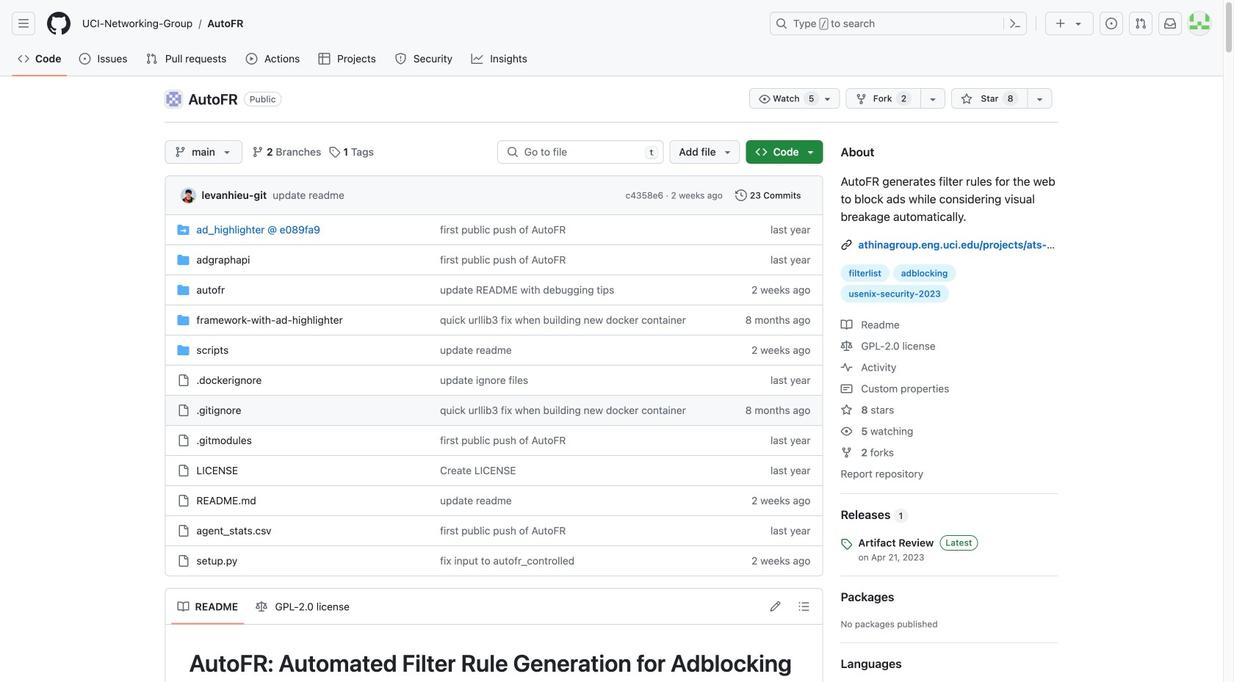 Task type: vqa. For each thing, say whether or not it's contained in the screenshot.
108 users starred this repository element
no



Task type: locate. For each thing, give the bounding box(es) containing it.
triangle down image
[[1073, 18, 1085, 29], [805, 146, 817, 158]]

0 vertical spatial issue opened image
[[1106, 18, 1118, 29]]

table image
[[319, 53, 330, 65]]

1 vertical spatial book image
[[178, 602, 189, 613]]

1 vertical spatial triangle down image
[[805, 146, 817, 158]]

0 vertical spatial directory image
[[178, 254, 189, 266]]

law image
[[256, 602, 268, 613]]

0 vertical spatial star image
[[962, 93, 973, 105]]

1 vertical spatial eye image
[[841, 426, 853, 438]]

link image
[[841, 239, 853, 251]]

1 directory image from the top
[[178, 254, 189, 266]]

0 horizontal spatial triangle down image
[[805, 146, 817, 158]]

triangle down image
[[221, 146, 233, 158], [722, 146, 734, 158]]

1 horizontal spatial star image
[[962, 93, 973, 105]]

book image
[[841, 319, 853, 331], [178, 602, 189, 613]]

1 horizontal spatial issue opened image
[[1106, 18, 1118, 29]]

list
[[76, 12, 762, 35], [172, 596, 357, 619]]

0 vertical spatial book image
[[841, 319, 853, 331]]

triangle down image right plus icon
[[1073, 18, 1085, 29]]

0 horizontal spatial eye image
[[759, 93, 771, 105]]

levanhieu git image
[[181, 189, 196, 203]]

play image
[[246, 53, 258, 65]]

star image down note icon
[[841, 405, 853, 416]]

1 horizontal spatial repo forked image
[[856, 93, 868, 105]]

1 horizontal spatial triangle down image
[[722, 146, 734, 158]]

0 vertical spatial repo forked image
[[856, 93, 868, 105]]

0 vertical spatial directory image
[[178, 224, 189, 236]]

eye image down note icon
[[841, 426, 853, 438]]

directory image
[[178, 254, 189, 266], [178, 284, 189, 296], [178, 315, 189, 326]]

issue opened image right code icon
[[79, 53, 91, 65]]

1 directory image from the top
[[178, 224, 189, 236]]

notifications image
[[1165, 18, 1177, 29]]

1 vertical spatial star image
[[841, 405, 853, 416]]

issue opened image left git pull request image
[[1106, 18, 1118, 29]]

repo forked image left see your forks of this repository image
[[856, 93, 868, 105]]

shield image
[[395, 53, 407, 65]]

0 vertical spatial eye image
[[759, 93, 771, 105]]

search image
[[507, 146, 519, 158]]

1 vertical spatial directory image
[[178, 284, 189, 296]]

0 horizontal spatial star image
[[841, 405, 853, 416]]

repo forked image
[[856, 93, 868, 105], [841, 447, 853, 459]]

owner avatar image
[[165, 90, 183, 108]]

issue opened image for git pull request icon
[[79, 53, 91, 65]]

2 directory image from the top
[[178, 345, 189, 357]]

history image
[[736, 190, 747, 201]]

tag image
[[329, 146, 341, 158]]

1 horizontal spatial triangle down image
[[1073, 18, 1085, 29]]

1 vertical spatial directory image
[[178, 345, 189, 357]]

pulse image
[[841, 362, 853, 374]]

git pull request image
[[1136, 18, 1147, 29]]

star image right see your forks of this repository image
[[962, 93, 973, 105]]

0 horizontal spatial issue opened image
[[79, 53, 91, 65]]

1 horizontal spatial book image
[[841, 319, 853, 331]]

repo forked image down note icon
[[841, 447, 853, 459]]

0 horizontal spatial triangle down image
[[221, 146, 233, 158]]

issue opened image
[[1106, 18, 1118, 29], [79, 53, 91, 65]]

1 vertical spatial issue opened image
[[79, 53, 91, 65]]

0 horizontal spatial book image
[[178, 602, 189, 613]]

0 horizontal spatial repo forked image
[[841, 447, 853, 459]]

star image
[[962, 93, 973, 105], [841, 405, 853, 416]]

eye image up code image
[[759, 93, 771, 105]]

0 horizontal spatial git branch image
[[175, 146, 186, 158]]

git branch image
[[175, 146, 186, 158], [252, 146, 264, 158]]

law image
[[841, 341, 853, 352]]

homepage image
[[47, 12, 71, 35]]

triangle down image right code image
[[805, 146, 817, 158]]

issue opened image for git pull request image
[[1106, 18, 1118, 29]]

edit file image
[[770, 601, 782, 613]]

2 vertical spatial directory image
[[178, 315, 189, 326]]

directory image
[[178, 224, 189, 236], [178, 345, 189, 357]]

1 horizontal spatial git branch image
[[252, 146, 264, 158]]

eye image
[[759, 93, 771, 105], [841, 426, 853, 438]]



Task type: describe. For each thing, give the bounding box(es) containing it.
1 vertical spatial list
[[172, 596, 357, 619]]

1 vertical spatial repo forked image
[[841, 447, 853, 459]]

see your forks of this repository image
[[928, 93, 940, 105]]

add this repository to a list image
[[1035, 93, 1046, 105]]

0 vertical spatial list
[[76, 12, 762, 35]]

code image
[[756, 146, 768, 158]]

1 git branch image from the left
[[175, 146, 186, 158]]

code image
[[18, 53, 29, 65]]

note image
[[841, 383, 853, 395]]

tag image
[[841, 539, 853, 551]]

3 directory image from the top
[[178, 315, 189, 326]]

command palette image
[[1010, 18, 1022, 29]]

2 directory image from the top
[[178, 284, 189, 296]]

git pull request image
[[146, 53, 158, 65]]

8 users starred this repository element
[[1003, 91, 1019, 106]]

outline image
[[799, 601, 810, 613]]

graph image
[[472, 53, 483, 65]]

2 git branch image from the left
[[252, 146, 264, 158]]

plus image
[[1056, 18, 1067, 29]]

0 vertical spatial triangle down image
[[1073, 18, 1085, 29]]

2 triangle down image from the left
[[722, 146, 734, 158]]

1 horizontal spatial eye image
[[841, 426, 853, 438]]

1 triangle down image from the left
[[221, 146, 233, 158]]



